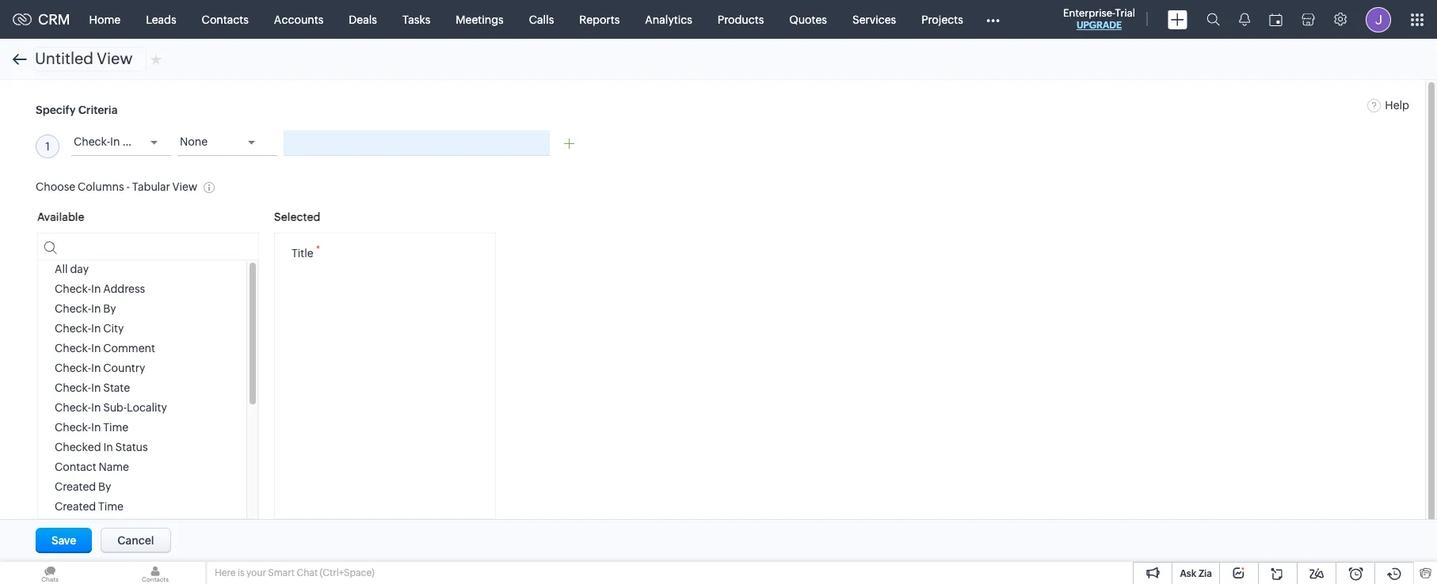 Task type: describe. For each thing, give the bounding box(es) containing it.
enterprise-trial upgrade
[[1063, 7, 1135, 31]]

signals element
[[1230, 0, 1260, 39]]

leads
[[146, 13, 176, 26]]

address
[[103, 283, 145, 296]]

search element
[[1197, 0, 1230, 39]]

analytics
[[645, 13, 692, 26]]

selected
[[274, 211, 320, 224]]

Other Modules field
[[976, 7, 1010, 32]]

calendar image
[[1269, 13, 1283, 26]]

criteria
[[78, 104, 118, 116]]

help specify criteria
[[36, 99, 1409, 116]]

contacts link
[[189, 0, 261, 38]]

columns
[[78, 181, 124, 194]]

chats image
[[0, 562, 100, 585]]

*
[[316, 244, 320, 255]]

checked
[[55, 442, 101, 454]]

ask zia
[[1180, 569, 1212, 580]]

sub-
[[103, 402, 127, 415]]

(ctrl+space)
[[320, 568, 375, 579]]

state
[[103, 382, 130, 395]]

title *
[[292, 244, 320, 260]]

quotes
[[789, 13, 827, 26]]

Check-In City field
[[71, 131, 171, 156]]

profile image
[[1366, 7, 1391, 32]]

deals link
[[336, 0, 390, 38]]

-
[[126, 181, 130, 194]]

calls
[[529, 13, 554, 26]]

name
[[99, 461, 129, 474]]

meetings link
[[443, 0, 516, 38]]

choose
[[36, 181, 75, 194]]

tabular
[[132, 181, 170, 194]]

leads link
[[133, 0, 189, 38]]

analytics link
[[632, 0, 705, 38]]

tasks link
[[390, 0, 443, 38]]

services
[[852, 13, 896, 26]]

reports
[[579, 13, 620, 26]]

create menu element
[[1158, 0, 1197, 38]]

1 created from the top
[[55, 481, 96, 494]]

crm link
[[13, 11, 70, 28]]

zia
[[1199, 569, 1212, 580]]

country
[[103, 362, 145, 375]]

accounts
[[274, 13, 323, 26]]

deals
[[349, 13, 377, 26]]

search image
[[1207, 13, 1220, 26]]

0 vertical spatial time
[[103, 422, 129, 434]]

help link
[[1368, 99, 1409, 112]]

accounts link
[[261, 0, 336, 38]]

signals image
[[1239, 13, 1250, 26]]

contact
[[55, 461, 96, 474]]

contacts image
[[105, 562, 205, 585]]

ask
[[1180, 569, 1196, 580]]

0 vertical spatial by
[[103, 303, 116, 316]]

here
[[215, 568, 236, 579]]

city inside field
[[122, 135, 143, 148]]

none
[[180, 135, 208, 148]]

chat
[[297, 568, 318, 579]]

all
[[55, 263, 68, 276]]



Task type: locate. For each thing, give the bounding box(es) containing it.
meetings
[[456, 13, 504, 26]]

smart
[[268, 568, 295, 579]]

crm
[[38, 11, 70, 28]]

None text field
[[38, 234, 258, 261]]

None text field
[[33, 47, 146, 71], [284, 131, 550, 156], [33, 47, 146, 71], [284, 131, 550, 156]]

day
[[70, 263, 89, 276]]

time
[[103, 422, 129, 434], [98, 501, 124, 514]]

0 vertical spatial created
[[55, 481, 96, 494]]

calls link
[[516, 0, 567, 38]]

comment
[[103, 343, 155, 355]]

quotes link
[[777, 0, 840, 38]]

city up the -
[[122, 135, 143, 148]]

upgrade
[[1077, 20, 1122, 31]]

reports link
[[567, 0, 632, 38]]

title
[[292, 247, 313, 260]]

by
[[103, 303, 116, 316], [98, 481, 111, 494]]

is
[[238, 568, 244, 579]]

contacts
[[202, 13, 249, 26]]

services link
[[840, 0, 909, 38]]

0 vertical spatial city
[[122, 135, 143, 148]]

your
[[246, 568, 266, 579]]

projects
[[921, 13, 963, 26]]

all day check-in address check-in by check-in city check-in comment check-in country check-in state check-in sub-locality check-in time checked in status contact name created by created time
[[55, 263, 167, 514]]

choose columns - tabular view
[[36, 181, 197, 194]]

by down 'address'
[[103, 303, 116, 316]]

products
[[718, 13, 764, 26]]

in
[[110, 135, 120, 148], [91, 283, 101, 296], [91, 303, 101, 316], [91, 323, 101, 335], [91, 343, 101, 355], [91, 362, 101, 375], [91, 382, 101, 395], [91, 402, 101, 415], [91, 422, 101, 434], [103, 442, 113, 454]]

city inside all day check-in address check-in by check-in city check-in comment check-in country check-in state check-in sub-locality check-in time checked in status contact name created by created time
[[103, 323, 124, 335]]

1 vertical spatial by
[[98, 481, 111, 494]]

in inside field
[[110, 135, 120, 148]]

profile element
[[1356, 0, 1401, 38]]

None submit
[[36, 528, 92, 554]]

here is your smart chat (ctrl+space)
[[215, 568, 375, 579]]

create menu image
[[1168, 10, 1188, 29]]

created
[[55, 481, 96, 494], [55, 501, 96, 514]]

help
[[1385, 99, 1409, 112]]

projects link
[[909, 0, 976, 38]]

status
[[115, 442, 148, 454]]

home link
[[77, 0, 133, 38]]

available
[[37, 211, 84, 224]]

specify
[[36, 104, 76, 116]]

None field
[[177, 131, 277, 156]]

home
[[89, 13, 121, 26]]

check- inside field
[[74, 135, 110, 148]]

city
[[122, 135, 143, 148], [103, 323, 124, 335]]

trial
[[1115, 7, 1135, 19]]

mark as favorite image
[[150, 53, 161, 65]]

enterprise-
[[1063, 7, 1115, 19]]

view
[[172, 181, 197, 194]]

check-in city
[[74, 135, 143, 148]]

locality
[[127, 402, 167, 415]]

None button
[[101, 528, 171, 554]]

1 vertical spatial time
[[98, 501, 124, 514]]

time down the sub-
[[103, 422, 129, 434]]

products link
[[705, 0, 777, 38]]

tasks
[[402, 13, 430, 26]]

time down name
[[98, 501, 124, 514]]

2 created from the top
[[55, 501, 96, 514]]

check-
[[74, 135, 110, 148], [55, 283, 91, 296], [55, 303, 91, 316], [55, 323, 91, 335], [55, 343, 91, 355], [55, 362, 91, 375], [55, 382, 91, 395], [55, 402, 91, 415], [55, 422, 91, 434]]

1 vertical spatial created
[[55, 501, 96, 514]]

1 vertical spatial city
[[103, 323, 124, 335]]

city up comment
[[103, 323, 124, 335]]

by down name
[[98, 481, 111, 494]]



Task type: vqa. For each thing, say whether or not it's contained in the screenshot.
the deals,
no



